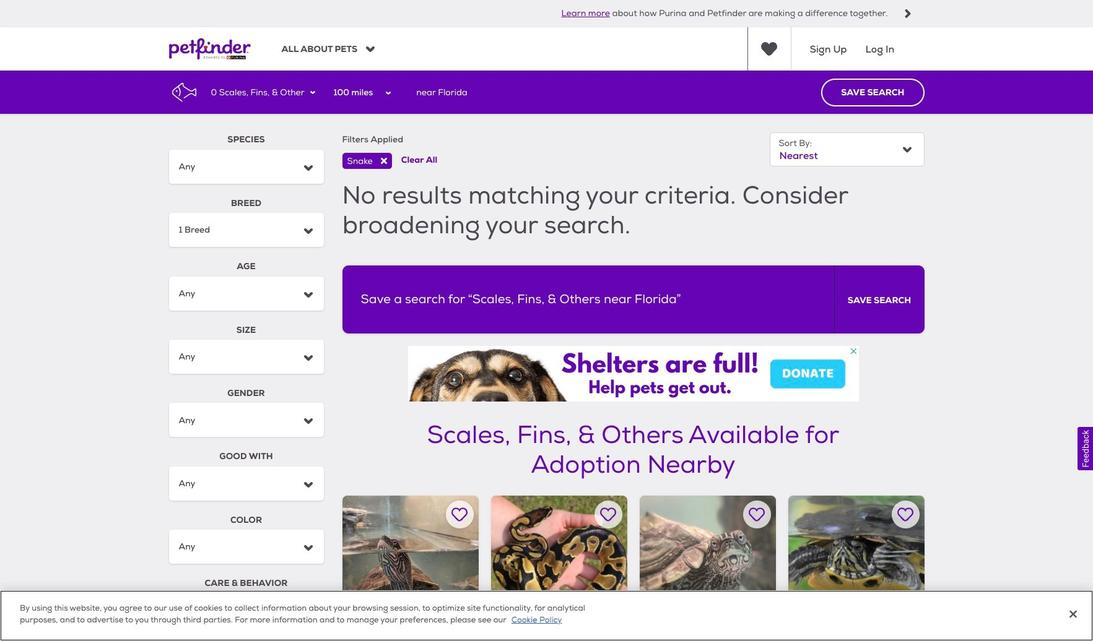Task type: locate. For each thing, give the bounding box(es) containing it.
soup, adoptable turtle, adult male turtle, largo, fl. image
[[788, 496, 925, 632]]

advertisement element
[[408, 346, 859, 402]]

main content
[[0, 71, 1094, 642]]

crouton, adoptable turtle, adult unknown turtle, largo, fl. image
[[640, 496, 776, 632]]

pepper, adoptable turtle, adult unknown turtle, largo, fl. image
[[342, 496, 479, 632]]

drew, adoptable snake, young male ball python, st. cloud, fl. image
[[491, 496, 627, 632]]



Task type: vqa. For each thing, say whether or not it's contained in the screenshot.
Drew, adoptable Snake, Young Male Ball Python, St. Cloud, FL. 'image'
yes



Task type: describe. For each thing, give the bounding box(es) containing it.
privacy alert dialog
[[0, 591, 1094, 642]]

petfinder home image
[[169, 28, 251, 71]]



